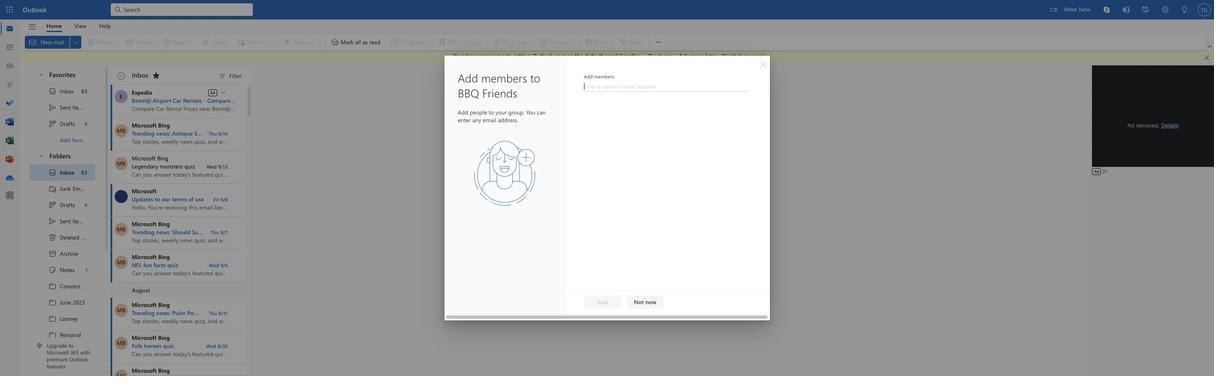 Task type: vqa. For each thing, say whether or not it's contained in the screenshot.


Task type: describe. For each thing, give the bounding box(es) containing it.
add for add favorite
[[60, 136, 70, 144]]

microsoft bing for trending news: putin powerless to complain about china… and more
[[132, 301, 170, 309]]

 button
[[24, 20, 40, 34]]

rentals
[[183, 97, 202, 104]]

you
[[526, 109, 536, 116]]

Enter a name or email address field
[[584, 82, 748, 90]]

again inside ask again later button
[[690, 52, 704, 60]]

select a conversation checkbox for folk heroes quiz
[[112, 331, 132, 350]]

nfl fun facts quiz
[[132, 261, 178, 269]]

microsoft bing for trending news: antique singer sewing machine values & what… and more
[[132, 121, 170, 129]]

news: for antique
[[156, 130, 171, 137]]

complain
[[221, 309, 246, 317]]

2  tree item from the top
[[30, 213, 95, 230]]

select a conversation checkbox for trending news: should supreme court disqualify trump from… and more
[[112, 217, 132, 236]]

microsoft up updates
[[132, 187, 157, 195]]

 junk email
[[48, 185, 86, 193]]

facts
[[154, 261, 166, 269]]

 sent items inside favorites tree
[[48, 104, 86, 112]]

machine
[[232, 130, 255, 137]]

trending news: antique singer sewing machine values & what… and more
[[132, 130, 325, 137]]

meet now
[[1064, 5, 1091, 13]]

fri
[[213, 196, 219, 203]]

folders tree item
[[30, 148, 95, 165]]

mb for trending news: should supreme court disqualify trump from… and more
[[117, 226, 126, 233]]

bing for trending news: antique singer sewing machine values & what… and more
[[158, 121, 170, 129]]

 tree item
[[30, 262, 95, 278]]

1 vertical spatial quiz
[[167, 261, 178, 269]]

expedia image
[[115, 90, 128, 103]]


[[28, 23, 36, 31]]

in
[[249, 97, 254, 104]]

outlook banner
[[0, 0, 1214, 20]]

outlook inside upgrade to microsoft 365 with premium outlook features
[[69, 356, 88, 363]]

china…
[[265, 309, 284, 317]]

2 drafts from the top
[[60, 201, 75, 209]]

 tree item
[[30, 246, 95, 262]]

wed for nfl fun facts quiz
[[209, 262, 219, 269]]

help
[[99, 22, 111, 29]]

 for 
[[48, 283, 57, 291]]

thu 8/31
[[209, 310, 228, 317]]

to left complain
[[214, 309, 220, 317]]

quiz for folk heroes quiz
[[163, 342, 174, 350]]

don't show again
[[722, 52, 767, 60]]

wed 9/6
[[209, 262, 228, 269]]

7 microsoft bing from the top
[[132, 367, 170, 375]]

show
[[738, 52, 751, 60]]

microsoft bing image for trending news: should supreme court disqualify trump from… and more
[[115, 223, 128, 236]]

don't
[[722, 52, 736, 60]]

trending for trending news: should supreme court disqualify trump from… and more
[[132, 228, 155, 236]]

mb for trending news: putin powerless to complain about china… and more
[[117, 307, 126, 314]]

not now
[[634, 299, 657, 306]]

wed for legendary monsters quiz
[[207, 163, 217, 170]]

trending for trending news: antique singer sewing machine values & what… and more
[[132, 130, 155, 137]]

bing for legendary monsters quiz
[[157, 154, 168, 162]]

browser
[[466, 52, 487, 60]]

junk
[[60, 185, 71, 193]]

what…
[[280, 130, 298, 137]]

thu 9/7
[[211, 229, 228, 236]]

microsoft bing for nfl fun facts quiz
[[132, 253, 170, 261]]

enter
[[458, 116, 471, 124]]


[[48, 250, 57, 258]]

2  tree item from the top
[[30, 295, 95, 311]]

 deleted items
[[48, 234, 95, 242]]

 for folders
[[38, 153, 44, 159]]

later
[[706, 52, 717, 60]]

files image
[[6, 81, 14, 89]]

microsoft for trending news: should supreme court disqualify trump from… and more
[[132, 220, 157, 228]]

microsoft for trending news: putin powerless to complain about china… and more
[[132, 301, 157, 309]]

default
[[585, 52, 603, 60]]

members for add members
[[594, 73, 614, 80]]

supreme
[[192, 228, 215, 236]]

it
[[658, 52, 661, 60]]

1 vertical spatial ad
[[1094, 169, 1099, 174]]

outlook link
[[23, 0, 47, 20]]

not
[[634, 299, 644, 306]]

people image
[[6, 62, 14, 70]]

antique
[[172, 130, 193, 137]]

disqualify
[[233, 228, 258, 236]]

microsoft for trending news: antique singer sewing machine values & what… and more
[[132, 121, 157, 129]]

favorite
[[72, 136, 91, 144]]

message list no conversations selected list box
[[111, 85, 325, 377]]

microsoft for folk heroes quiz
[[132, 334, 157, 342]]

of
[[188, 195, 194, 203]]

updates
[[132, 195, 153, 203]]

trending news: putin powerless to complain about china… and more
[[132, 309, 311, 317]]


[[48, 185, 57, 193]]

view
[[74, 22, 86, 29]]

microsoft bing image for trending news: antique singer sewing machine values & what… and more
[[115, 124, 128, 137]]

e
[[120, 93, 122, 100]]

compare
[[207, 97, 231, 104]]

can
[[537, 109, 546, 116]]

court
[[216, 228, 231, 236]]

putin
[[172, 309, 186, 317]]

1 horizontal spatial email
[[605, 52, 619, 60]]

from…
[[277, 228, 294, 236]]

 sent items inside tree
[[48, 217, 86, 226]]

 drafts inside tree
[[48, 201, 75, 209]]

add members to bbq friends application
[[0, 0, 1214, 377]]

sewing
[[212, 130, 231, 137]]

mb for trending news: antique singer sewing machine values & what… and more
[[117, 127, 126, 134]]

3  tree item from the top
[[30, 311, 95, 327]]

1  tree item from the top
[[30, 83, 95, 99]]

 inside favorites tree
[[48, 120, 57, 128]]

favorites
[[49, 70, 75, 79]]

1  tree item from the top
[[30, 278, 95, 295]]

 button
[[150, 69, 163, 82]]

try it now
[[648, 52, 674, 60]]

mail image
[[6, 25, 14, 33]]

thu for sewing
[[209, 130, 217, 137]]

quiz for legendary monsters quiz
[[185, 163, 195, 170]]

outlook.com
[[533, 52, 566, 60]]

 inbox inside favorites tree
[[48, 87, 74, 95]]

word image
[[6, 118, 14, 127]]

to do image
[[6, 100, 14, 108]]

drafts inside favorites tree
[[60, 120, 75, 128]]

thu for to
[[209, 310, 217, 317]]

more for trending news: should supreme court disqualify trump from… and more
[[307, 228, 321, 236]]

add button
[[584, 296, 621, 309]]

folk heroes quiz
[[132, 342, 174, 350]]

tree containing 
[[30, 165, 95, 377]]

our
[[162, 195, 171, 203]]

bemidji
[[132, 97, 151, 104]]

to inside upgrade to microsoft 365 with premium outlook features
[[68, 343, 73, 350]]

microsoft for nfl fun facts quiz
[[132, 253, 157, 261]]

powerpoint image
[[6, 156, 14, 164]]

 button
[[1200, 52, 1214, 63]]

microsoft bing image for nfl fun facts quiz
[[115, 256, 128, 269]]

 button
[[755, 58, 768, 71]]

2  from the top
[[48, 201, 57, 209]]


[[1204, 54, 1210, 61]]

 for  june 2023
[[48, 299, 57, 307]]

tags group
[[327, 34, 577, 50]]

more apps image
[[6, 192, 14, 200]]

about
[[247, 309, 263, 317]]

singer
[[194, 130, 211, 137]]

bing for trending news: should supreme court disqualify trump from… and more
[[158, 220, 170, 228]]

nfl
[[132, 261, 142, 269]]

supports
[[489, 52, 512, 60]]

&
[[274, 130, 278, 137]]

and for trending news: putin powerless to complain about china… and more
[[286, 309, 296, 317]]

members for add members to bbq friends
[[481, 70, 527, 85]]

2023
[[73, 299, 85, 307]]

all
[[355, 38, 361, 46]]

-
[[203, 97, 206, 104]]

bing for trending news: putin powerless to complain about china… and more
[[158, 301, 170, 309]]

 for favorites
[[38, 71, 44, 78]]

view button
[[68, 20, 93, 32]]

2  tree item from the top
[[30, 165, 95, 181]]

thu 9/14
[[209, 130, 228, 137]]

mb for legendary monsters quiz
[[117, 160, 126, 167]]

2 vertical spatial inbox
[[60, 169, 74, 177]]

address.
[[498, 116, 519, 124]]


[[48, 266, 57, 274]]



Task type: locate. For each thing, give the bounding box(es) containing it.
2 vertical spatial and
[[286, 309, 296, 317]]

more right china…
[[297, 309, 311, 317]]

microsoft bing for trending news: should supreme court disqualify trump from… and more
[[132, 220, 170, 228]]

ad left set your advertising preferences image
[[1094, 169, 1099, 174]]

4  tree item from the top
[[30, 327, 95, 344]]

select a conversation checkbox for trending news: antique singer sewing machine values & what… and more
[[112, 118, 132, 137]]

microsoft inside upgrade to microsoft 365 with premium outlook features
[[47, 350, 69, 356]]

1  from the top
[[48, 104, 57, 112]]

0 vertical spatial  inbox
[[48, 87, 74, 95]]

2 vertical spatial items
[[81, 234, 95, 242]]

83
[[81, 87, 87, 95], [81, 169, 87, 177]]

 inside favorites tree
[[48, 104, 57, 112]]

now inside the try it now button
[[663, 52, 674, 60]]

1 vertical spatial 4
[[84, 201, 87, 209]]

 button left favorites on the left
[[34, 67, 48, 82]]

home button
[[40, 20, 68, 32]]

thu for court
[[211, 229, 219, 236]]

 up ""
[[48, 169, 57, 177]]

now right not
[[646, 299, 657, 306]]

 filter
[[218, 72, 242, 80]]

now inside not now button
[[646, 299, 657, 306]]

now right it
[[663, 52, 674, 60]]

4  from the top
[[48, 331, 57, 339]]

2  from the top
[[38, 153, 44, 159]]

 tree item down the "junk"
[[30, 197, 95, 213]]

2  inbox from the top
[[48, 169, 74, 177]]

Select a conversation checkbox
[[112, 151, 132, 170], [112, 184, 132, 203], [112, 217, 132, 236], [112, 364, 132, 377]]

2  from the top
[[48, 217, 57, 226]]

0 horizontal spatial outlook
[[23, 5, 47, 14]]

2  sent items from the top
[[48, 217, 86, 226]]

9/13
[[218, 163, 228, 170]]

4 down email
[[84, 201, 87, 209]]

microsoft bing image inside mb checkbox
[[115, 304, 128, 317]]

add down "default"
[[584, 73, 593, 80]]

select a conversation checkbox down legendary
[[112, 184, 132, 203]]

9/8
[[220, 196, 228, 203]]

and right china…
[[286, 309, 296, 317]]


[[760, 61, 767, 68]]

seconds
[[255, 97, 277, 104]]

2 vertical spatial more
[[297, 309, 311, 317]]

1 83 from the top
[[81, 87, 87, 95]]

 left june
[[48, 299, 57, 307]]

members inside the add members to bbq friends
[[481, 70, 527, 85]]

as right 'all'
[[362, 38, 368, 46]]

Select a conversation checkbox
[[112, 118, 132, 137], [112, 298, 132, 317]]

2  from the top
[[48, 169, 57, 177]]

1 horizontal spatial again
[[753, 52, 767, 60]]

 up the 
[[48, 217, 57, 226]]

june
[[60, 299, 71, 307]]

upgrade to microsoft 365 with premium outlook features
[[47, 343, 90, 370]]

more right what…
[[311, 130, 325, 137]]

add inside the add members to bbq friends
[[458, 70, 478, 85]]

1 vertical spatial 83
[[81, 169, 87, 177]]

6 microsoft bing from the top
[[132, 334, 170, 342]]

as left the
[[568, 52, 573, 60]]

1 vertical spatial news:
[[156, 228, 171, 236]]

2 trending from the top
[[132, 228, 155, 236]]

message list section
[[111, 64, 325, 377]]

bing for folk heroes quiz
[[158, 334, 170, 342]]

 drafts up add favorite tree item at the top of the page
[[48, 120, 75, 128]]

setting
[[513, 52, 531, 60]]

the
[[575, 52, 583, 60]]

microsoft bing image for folk heroes quiz
[[115, 337, 128, 350]]

calendar image
[[6, 44, 14, 52]]

drafts down  junk email
[[60, 201, 75, 209]]

 down ""
[[48, 201, 57, 209]]

2  button from the top
[[34, 148, 48, 163]]

1 horizontal spatial ad
[[1094, 169, 1099, 174]]

sent inside favorites tree
[[60, 104, 71, 111]]

meet
[[1064, 5, 1077, 13]]

0 vertical spatial thu
[[209, 130, 217, 137]]

set your advertising preferences image
[[1103, 168, 1109, 175]]

select a conversation checkbox up m
[[112, 151, 132, 170]]

9/6
[[220, 262, 228, 269]]

2 mb from the top
[[117, 160, 126, 167]]

 sent items up deleted
[[48, 217, 86, 226]]

0 vertical spatial 
[[48, 120, 57, 128]]

8/31
[[218, 310, 228, 317]]

tab list containing home
[[40, 20, 117, 32]]

tree
[[30, 165, 95, 377]]

1 select a conversation checkbox from the top
[[112, 151, 132, 170]]

microsoft bing image
[[115, 157, 128, 170], [115, 223, 128, 236], [115, 304, 128, 317]]

1 vertical spatial 
[[48, 169, 57, 177]]

0 vertical spatial now
[[663, 52, 674, 60]]

 inside "folders" tree item
[[38, 153, 44, 159]]

wed left 9/13
[[207, 163, 217, 170]]

 down favorites tree item
[[48, 87, 57, 95]]

 tree item down  notes
[[30, 278, 95, 295]]

4 up favorite
[[84, 120, 87, 128]]

bing up folk heroes quiz
[[158, 334, 170, 342]]

1 vertical spatial as
[[568, 52, 573, 60]]

move & delete group
[[25, 34, 276, 50]]

Select a conversation checkbox
[[112, 250, 132, 269], [112, 331, 132, 350]]

to inside the add members to bbq friends
[[530, 70, 540, 85]]

inbox left 
[[132, 71, 148, 79]]

and right what…
[[300, 130, 310, 137]]

again up 
[[753, 52, 767, 60]]

excel image
[[6, 137, 14, 145]]

microsoft bing down heroes
[[132, 367, 170, 375]]

1  from the top
[[48, 120, 57, 128]]

ask again later
[[679, 52, 717, 60]]

microsoft bing up legendary
[[132, 154, 168, 162]]

1  button from the top
[[34, 67, 48, 82]]

1 vertical spatial 
[[48, 217, 57, 226]]

0 vertical spatial ad
[[210, 89, 215, 95]]

 tree item
[[30, 278, 95, 295], [30, 295, 95, 311], [30, 311, 95, 327], [30, 327, 95, 344]]

select a conversation checkbox for trending news: putin powerless to complain about china… and more
[[112, 298, 132, 317]]

sent inside tree
[[60, 218, 71, 225]]

3  from the top
[[48, 315, 57, 323]]

bing down airport
[[158, 121, 170, 129]]

airport
[[153, 97, 171, 104]]

to down personal
[[68, 343, 73, 350]]

inbox inside favorites tree
[[60, 87, 74, 95]]

bemidji airport car rentals - compare prices in seconds
[[132, 97, 277, 104]]

1 vertical spatial  tree item
[[30, 165, 95, 181]]

items up favorite
[[73, 104, 86, 111]]

2  tree item from the top
[[30, 197, 95, 213]]

 up add favorite tree item at the top of the page
[[48, 120, 57, 128]]

add left not
[[597, 299, 608, 306]]

inbox down favorites tree item
[[60, 87, 74, 95]]

5 mb from the top
[[117, 307, 126, 314]]

1 horizontal spatial now
[[663, 52, 674, 60]]

as inside ' mark all as read'
[[362, 38, 368, 46]]

0 horizontal spatial now
[[646, 299, 657, 306]]

0 vertical spatial and
[[300, 130, 310, 137]]

0 vertical spatial  tree item
[[30, 83, 95, 99]]

bing up facts
[[158, 253, 170, 261]]

to
[[530, 70, 540, 85], [489, 109, 494, 116], [155, 195, 160, 203], [214, 309, 220, 317], [68, 343, 73, 350]]

2 microsoft bing from the top
[[132, 154, 168, 162]]

0 vertical spatial  drafts
[[48, 120, 75, 128]]

tab list
[[40, 20, 117, 32]]

 button inside "folders" tree item
[[34, 148, 48, 163]]

0 vertical spatial select a conversation checkbox
[[112, 118, 132, 137]]

outlook right premium
[[69, 356, 88, 363]]

bing down facts
[[158, 301, 170, 309]]

1 select a conversation checkbox from the top
[[112, 118, 132, 137]]

add members
[[584, 73, 614, 80]]

outlook up  button
[[23, 5, 47, 14]]

3 trending from the top
[[132, 309, 155, 317]]

add inside 'add people to your group. you can enter any email address.'
[[458, 109, 468, 116]]

now
[[1079, 5, 1091, 13]]

features
[[47, 363, 65, 370]]

 button
[[34, 67, 48, 82], [34, 148, 48, 163]]

 button for favorites
[[34, 67, 48, 82]]

1 vertical spatial 
[[48, 201, 57, 209]]

1 vertical spatial 
[[38, 153, 44, 159]]

items up  deleted items
[[73, 218, 86, 225]]

1 vertical spatial  button
[[34, 148, 48, 163]]

1 vertical spatial and
[[296, 228, 306, 236]]

car
[[173, 97, 182, 104]]

6 mb from the top
[[117, 339, 126, 347]]

1 vertical spatial  sent items
[[48, 217, 86, 226]]

looney
[[60, 315, 78, 323]]

2 vertical spatial wed
[[206, 343, 216, 350]]

favorites tree item
[[30, 67, 95, 83]]

microsoft bing image for trending news: putin powerless to complain about china… and more
[[115, 304, 128, 317]]

2 vertical spatial quiz
[[163, 342, 174, 350]]

trending for trending news: putin powerless to complain about china… and more
[[132, 309, 155, 317]]

ad
[[210, 89, 215, 95], [1094, 169, 1099, 174]]

1 vertical spatial select a conversation checkbox
[[112, 331, 132, 350]]

 up "upgrade"
[[48, 331, 57, 339]]

0 vertical spatial microsoft bing image
[[115, 124, 128, 137]]

2 83 from the top
[[81, 169, 87, 177]]

1 vertical spatial  drafts
[[48, 201, 75, 209]]

 tree item down  looney
[[30, 327, 95, 344]]

1 vertical spatial inbox
[[60, 87, 74, 95]]

0 vertical spatial trending
[[132, 130, 155, 137]]

microsoft bing down bemidji
[[132, 121, 170, 129]]

microsoft down bemidji
[[132, 121, 157, 129]]

microsoft bing image
[[115, 124, 128, 137], [115, 256, 128, 269], [115, 337, 128, 350]]

1 sent from the top
[[60, 104, 71, 111]]

 looney
[[48, 315, 78, 323]]

2 vertical spatial thu
[[209, 310, 217, 317]]

news: for should
[[156, 228, 171, 236]]

microsoft bing up fun
[[132, 253, 170, 261]]

add
[[458, 70, 478, 85], [584, 73, 593, 80], [458, 109, 468, 116], [60, 136, 70, 144], [597, 299, 608, 306]]

1  tree item from the top
[[30, 116, 95, 132]]

add members to bbq friends
[[458, 70, 540, 100]]

mb for nfl fun facts quiz
[[117, 259, 126, 266]]

1 microsoft bing from the top
[[132, 121, 170, 129]]

add favorite tree item
[[30, 132, 95, 148]]

2 microsoft bing image from the top
[[115, 256, 128, 269]]

9/14
[[218, 130, 228, 137]]

2 again from the left
[[753, 52, 767, 60]]

trump
[[259, 228, 276, 236]]

email inside 'add people to your group. you can enter any email address.'
[[483, 116, 496, 124]]

bing
[[158, 121, 170, 129], [157, 154, 168, 162], [158, 220, 170, 228], [158, 253, 170, 261], [158, 301, 170, 309], [158, 334, 170, 342], [158, 367, 170, 375]]

trending up folk
[[132, 309, 155, 317]]

0 vertical spatial 
[[48, 104, 57, 112]]


[[218, 72, 226, 80]]

sent up  tree item
[[60, 218, 71, 225]]

 inbox down favorites tree item
[[48, 87, 74, 95]]

0 vertical spatial drafts
[[60, 120, 75, 128]]

0 vertical spatial 
[[48, 87, 57, 95]]

drafts up add favorite tree item at the top of the page
[[60, 120, 75, 128]]

4 inside favorites tree
[[84, 120, 87, 128]]

wed left the 8/30
[[206, 343, 216, 350]]

3 mb from the top
[[117, 226, 126, 233]]

3 microsoft bing from the top
[[132, 220, 170, 228]]

select a conversation checkbox left fun
[[112, 250, 132, 269]]

inbox up  junk email
[[60, 169, 74, 177]]

0 vertical spatial 4
[[84, 120, 87, 128]]

more for trending news: putin powerless to complain about china… and more
[[297, 309, 311, 317]]

wed 8/30
[[206, 343, 228, 350]]

favorites tree
[[30, 64, 95, 148]]

0 vertical spatial email
[[605, 52, 619, 60]]

trending
[[132, 130, 155, 137], [132, 228, 155, 236], [132, 309, 155, 317]]

0 horizontal spatial members
[[481, 70, 527, 85]]

microsoft up folk
[[132, 334, 157, 342]]

premium
[[47, 356, 68, 363]]

bing up legendary monsters quiz
[[157, 154, 168, 162]]

add for add members
[[584, 73, 593, 80]]

0 vertical spatial  tree item
[[30, 116, 95, 132]]

0 vertical spatial select a conversation checkbox
[[112, 250, 132, 269]]

outlook inside "banner"
[[23, 5, 47, 14]]

 personal
[[48, 331, 81, 339]]

add left the people
[[458, 109, 468, 116]]

 tree item up add favorite tree item at the top of the page
[[30, 99, 95, 116]]

1
[[85, 266, 87, 274]]

 for  personal
[[48, 331, 57, 339]]

trending down updates
[[132, 228, 155, 236]]

 tree item
[[30, 116, 95, 132], [30, 197, 95, 213]]

1  tree item from the top
[[30, 99, 95, 116]]

1 vertical spatial  tree item
[[30, 213, 95, 230]]

0 vertical spatial  sent items
[[48, 104, 86, 112]]

2  drafts from the top
[[48, 201, 75, 209]]

0 horizontal spatial again
[[690, 52, 704, 60]]

to left your
[[489, 109, 494, 116]]

0 vertical spatial 83
[[81, 87, 87, 95]]

1  drafts from the top
[[48, 120, 75, 128]]

items inside favorites tree
[[73, 104, 86, 111]]

microsoft bing down fun
[[132, 301, 170, 309]]

news: left putin
[[156, 309, 171, 317]]

your
[[495, 109, 507, 116]]

1 mb from the top
[[117, 127, 126, 134]]

1 vertical spatial select a conversation checkbox
[[112, 298, 132, 317]]

don't show again button
[[722, 52, 767, 60]]

members down "default"
[[594, 73, 614, 80]]

powerless
[[187, 309, 213, 317]]

add members heading
[[584, 73, 748, 80]]

microsoft bing down updates
[[132, 220, 170, 228]]

4 mb from the top
[[117, 259, 126, 266]]

and
[[300, 130, 310, 137], [296, 228, 306, 236], [286, 309, 296, 317]]

ad inside message list no conversations selected list box
[[210, 89, 215, 95]]

more right from…
[[307, 228, 321, 236]]

 left the folders
[[38, 153, 44, 159]]

83 inside favorites tree
[[81, 87, 87, 95]]

4 microsoft bing from the top
[[132, 253, 170, 261]]

upgrade
[[47, 343, 67, 350]]

0 vertical spatial wed
[[207, 163, 217, 170]]

read
[[369, 38, 380, 46]]

1 microsoft bing image from the top
[[115, 157, 128, 170]]

0 horizontal spatial ad
[[210, 89, 215, 95]]

5 microsoft bing from the top
[[132, 301, 170, 309]]

add for add members to bbq friends
[[458, 70, 478, 85]]

legendary monsters quiz
[[132, 163, 195, 170]]

members
[[481, 70, 527, 85], [594, 73, 614, 80]]

 tree item
[[30, 99, 95, 116], [30, 213, 95, 230]]

1 vertical spatial now
[[646, 299, 657, 306]]

 tree item
[[30, 181, 95, 197]]

microsoft down updates
[[132, 220, 157, 228]]

archive
[[60, 250, 78, 258]]

help button
[[93, 20, 117, 32]]

 mark all as read
[[331, 38, 380, 46]]

onedrive image
[[6, 175, 14, 183]]

wed 9/13
[[207, 163, 228, 170]]

trending down bemidji
[[132, 130, 155, 137]]

microsoft bing image for legendary monsters quiz
[[115, 157, 128, 170]]

2 vertical spatial trending
[[132, 309, 155, 317]]

3 select a conversation checkbox from the top
[[112, 217, 132, 236]]

again right 'ask'
[[690, 52, 704, 60]]

1 microsoft bing image from the top
[[115, 124, 128, 137]]

add members to bbq friends alert dialog
[[0, 0, 1214, 377]]

1 vertical spatial email
[[483, 116, 496, 124]]

should
[[172, 228, 190, 236]]

1 drafts from the top
[[60, 120, 75, 128]]

microsoft bing up heroes
[[132, 334, 170, 342]]

wed for folk heroes quiz
[[206, 343, 216, 350]]

 june 2023
[[48, 299, 85, 307]]

 tree item up the "junk"
[[30, 165, 95, 181]]

 button for folders
[[34, 148, 48, 163]]

0 vertical spatial more
[[311, 130, 325, 137]]

1 news: from the top
[[156, 130, 171, 137]]

 tree item
[[30, 230, 95, 246]]

2 select a conversation checkbox from the top
[[112, 331, 132, 350]]

m
[[119, 193, 124, 200]]

add left favorite
[[60, 136, 70, 144]]

1  from the top
[[48, 87, 57, 95]]

0 vertical spatial outlook
[[23, 5, 47, 14]]

1 vertical spatial  inbox
[[48, 169, 74, 177]]

1 again from the left
[[690, 52, 704, 60]]

2 select a conversation checkbox from the top
[[112, 298, 132, 317]]

0 vertical spatial news:
[[156, 130, 171, 137]]

add inside tree item
[[60, 136, 70, 144]]

news: left antique on the left
[[156, 130, 171, 137]]

legendary
[[132, 163, 158, 170]]

wed
[[207, 163, 217, 170], [209, 262, 219, 269], [206, 343, 216, 350]]

83 down favorites tree item
[[81, 87, 87, 95]]

 tree item up  looney
[[30, 295, 95, 311]]

1 horizontal spatial outlook
[[69, 356, 88, 363]]

wed left 9/6
[[209, 262, 219, 269]]

microsoft bing image inside mb checkbox
[[115, 124, 128, 137]]

sent up add favorite tree item at the top of the page
[[60, 104, 71, 111]]

 inbox
[[48, 87, 74, 95], [48, 169, 74, 177]]

members down supports
[[481, 70, 527, 85]]

inbox inside inbox 
[[132, 71, 148, 79]]

0 vertical spatial  tree item
[[30, 99, 95, 116]]

4 select a conversation checkbox from the top
[[112, 364, 132, 377]]

2 vertical spatial microsoft bing image
[[115, 337, 128, 350]]

people
[[470, 109, 487, 116]]

1 vertical spatial more
[[307, 228, 321, 236]]

2 vertical spatial news:
[[156, 309, 171, 317]]

2 news: from the top
[[156, 228, 171, 236]]

select a conversation checkbox left heroes
[[112, 331, 132, 350]]

1  from the top
[[48, 283, 57, 291]]

365
[[70, 350, 79, 356]]

Select all messages checkbox
[[116, 70, 127, 82]]

3 news: from the top
[[156, 309, 171, 317]]

add inside "button"
[[597, 299, 608, 306]]

1 vertical spatial sent
[[60, 218, 71, 225]]

fri 9/8
[[213, 196, 228, 203]]

 tree item
[[30, 83, 95, 99], [30, 165, 95, 181]]

 notes
[[48, 266, 75, 274]]

 button inside favorites tree item
[[34, 67, 48, 82]]

0 vertical spatial 
[[38, 71, 44, 78]]

1 vertical spatial thu
[[211, 229, 219, 236]]

 tree item up add favorite
[[30, 116, 95, 132]]

microsoft down folk
[[132, 367, 157, 375]]


[[118, 72, 125, 80]]

1 vertical spatial microsoft bing image
[[115, 256, 128, 269]]

add favorite
[[60, 136, 91, 144]]

select a conversation checkbox for nfl fun facts quiz
[[112, 250, 132, 269]]

 archive
[[48, 250, 78, 258]]

1 select a conversation checkbox from the top
[[112, 250, 132, 269]]

0 vertical spatial microsoft bing image
[[115, 157, 128, 170]]

0 vertical spatial sent
[[60, 104, 71, 111]]

0 vertical spatial as
[[362, 38, 368, 46]]

1 horizontal spatial members
[[594, 73, 614, 80]]

1 vertical spatial  tree item
[[30, 197, 95, 213]]

1 horizontal spatial as
[[568, 52, 573, 60]]

1 vertical spatial microsoft bing image
[[115, 223, 128, 236]]

group.
[[508, 109, 525, 116]]

microsoft bing for legendary monsters quiz
[[132, 154, 168, 162]]

 inbox down "folders" tree item
[[48, 169, 74, 177]]

2 sent from the top
[[60, 218, 71, 225]]

1  inbox from the top
[[48, 87, 74, 95]]

1 vertical spatial outlook
[[69, 356, 88, 363]]

2 4 from the top
[[84, 201, 87, 209]]

friends
[[482, 85, 517, 100]]

inbox heading
[[132, 67, 163, 84]]

to left our at bottom
[[155, 195, 160, 203]]

select a conversation checkbox containing m
[[112, 184, 132, 203]]

add down browser
[[458, 70, 478, 85]]

2 microsoft bing image from the top
[[115, 223, 128, 236]]

heroes
[[144, 342, 161, 350]]

microsoft bing for folk heroes quiz
[[132, 334, 170, 342]]

 inside favorites tree item
[[38, 71, 44, 78]]

add for add people to your group. you can enter any email address.
[[458, 109, 468, 116]]

terms
[[172, 195, 187, 203]]

again inside don't show again button
[[753, 52, 767, 60]]

1  sent items from the top
[[48, 104, 86, 112]]

tab list inside add members to bbq friends application
[[40, 20, 117, 32]]

0 horizontal spatial email
[[483, 116, 496, 124]]

left-rail-appbar navigation
[[2, 20, 18, 188]]

microsoft for legendary monsters quiz
[[132, 154, 156, 162]]

microsoft bing image down 'expedia' "icon" on the left top
[[115, 124, 128, 137]]

ad up compare
[[210, 89, 215, 95]]

news: left should in the bottom of the page
[[156, 228, 171, 236]]

0 vertical spatial items
[[73, 104, 86, 111]]

0 vertical spatial quiz
[[185, 163, 195, 170]]

add members to bbq friends document
[[0, 0, 1214, 377]]

again
[[690, 52, 704, 60], [753, 52, 767, 60]]

1 vertical spatial trending
[[132, 228, 155, 236]]

inbox 
[[132, 71, 160, 80]]

2  from the top
[[48, 299, 57, 307]]

select a conversation checkbox for updates to our terms of use
[[112, 184, 132, 203]]


[[331, 38, 339, 46]]

quiz right facts
[[167, 261, 178, 269]]

email right "default"
[[605, 52, 619, 60]]

microsoft image
[[115, 190, 128, 203]]

 drafts inside favorites tree
[[48, 120, 75, 128]]

personal
[[60, 332, 81, 339]]

email
[[605, 52, 619, 60], [483, 116, 496, 124]]

your
[[453, 52, 465, 60]]

and right from…
[[296, 228, 306, 236]]

bing for nfl fun facts quiz
[[158, 253, 170, 261]]

3 microsoft bing image from the top
[[115, 304, 128, 317]]

microsoft up legendary
[[132, 154, 156, 162]]

select a conversation checkbox for legendary monsters quiz
[[112, 151, 132, 170]]

quiz right monsters at top left
[[185, 163, 195, 170]]


[[48, 234, 57, 242]]

and for trending news: should supreme court disqualify trump from… and more
[[296, 228, 306, 236]]

0 vertical spatial inbox
[[132, 71, 148, 79]]

2 select a conversation checkbox from the top
[[112, 184, 132, 203]]

1 vertical spatial drafts
[[60, 201, 75, 209]]

 inside favorites tree
[[48, 87, 57, 95]]

fun
[[143, 261, 152, 269]]

mb for folk heroes quiz
[[117, 339, 126, 347]]

1 4 from the top
[[84, 120, 87, 128]]

0 horizontal spatial as
[[362, 38, 368, 46]]

microsoft up features
[[47, 350, 69, 356]]

bing down folk heroes quiz
[[158, 367, 170, 375]]

1 vertical spatial items
[[73, 218, 86, 225]]

3 microsoft bing image from the top
[[115, 337, 128, 350]]

news: for putin
[[156, 309, 171, 317]]

premium features image
[[37, 344, 42, 350]]

1  from the top
[[38, 71, 44, 78]]

 sent items down favorites tree item
[[48, 104, 86, 112]]

 down favorites tree item
[[48, 104, 57, 112]]

items inside  deleted items
[[81, 234, 95, 242]]

 tree item down favorites on the left
[[30, 83, 95, 99]]

 for  looney
[[48, 315, 57, 323]]

microsoft bing image left folk
[[115, 337, 128, 350]]

0 vertical spatial  button
[[34, 67, 48, 82]]

prices
[[232, 97, 247, 104]]

1 trending from the top
[[132, 130, 155, 137]]

2 vertical spatial microsoft bing image
[[115, 304, 128, 317]]

to down your browser supports setting outlook.com as the default email handler...
[[530, 70, 540, 85]]

to inside 'add people to your group. you can enter any email address.'
[[489, 109, 494, 116]]

trending news: should supreme court disqualify trump from… and more
[[132, 228, 321, 236]]

1 vertical spatial wed
[[209, 262, 219, 269]]



